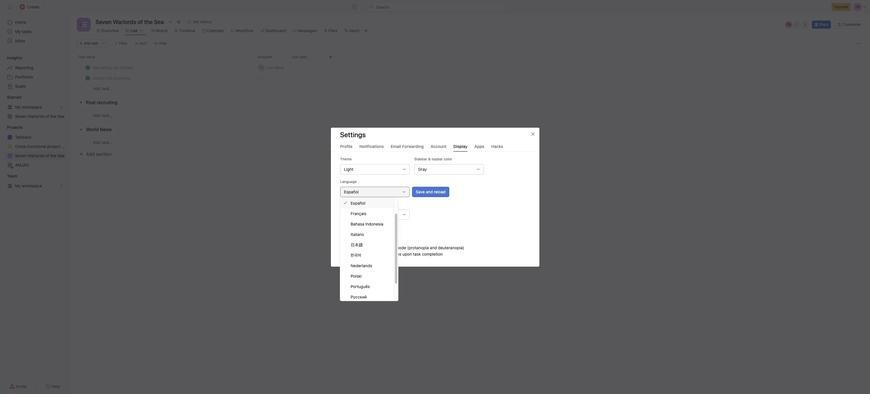 Task type: describe. For each thing, give the bounding box(es) containing it.
seven warlords of the sea inside starred element
[[15, 114, 64, 119]]

apps button
[[475, 144, 485, 152]]

name
[[86, 55, 95, 59]]

add task… inside the header untitled section tree grid
[[93, 86, 113, 91]]

email forwarding
[[391, 144, 424, 149]]

cross-functional project plan
[[15, 144, 69, 149]]

gantt
[[349, 28, 360, 33]]

my for second the my workspace link from the bottom of the page
[[15, 105, 21, 109]]

add for add task… "button" within the header untitled section tree grid
[[93, 86, 100, 91]]

&
[[428, 157, 431, 161]]

my for the my workspace link inside teams 'element'
[[15, 183, 21, 188]]

blind
[[370, 245, 379, 250]]

(protanopia
[[407, 245, 429, 250]]

forwarding
[[402, 144, 424, 149]]

row containing task name
[[70, 52, 870, 62]]

timeline
[[179, 28, 195, 33]]

seven warlords of the sea link inside starred element
[[3, 112, 66, 121]]

projects element
[[0, 122, 70, 171]]

deuteranopia)
[[438, 245, 464, 250]]

language
[[340, 179, 357, 184]]

collapse task list for this section image for post recruiting
[[78, 100, 83, 105]]

2 enable from the top
[[346, 245, 359, 250]]

home link
[[3, 18, 66, 27]]

row
[[366, 232, 373, 237]]

messages link
[[293, 28, 317, 34]]

add task… row for world news
[[70, 137, 870, 148]]

task… for news
[[102, 140, 113, 145]]

topbar
[[432, 157, 443, 161]]

tasks
[[22, 29, 32, 34]]

español button
[[340, 187, 410, 197]]

inbox link
[[3, 36, 66, 45]]

of for seven warlords of the sea link inside starred element
[[45, 114, 49, 119]]

goals
[[15, 84, 26, 89]]

español link
[[340, 198, 394, 208]]

my workspace for the my workspace link inside teams 'element'
[[15, 183, 42, 188]]

sidebar & topbar color
[[414, 157, 452, 161]]

upgrade
[[835, 5, 849, 9]]

task for add
[[91, 41, 98, 45]]

world news button
[[86, 124, 112, 135]]

add inside add task button
[[84, 41, 91, 45]]

list
[[131, 28, 138, 33]]

celebrations
[[378, 252, 401, 257]]

projects
[[7, 125, 23, 130]]

messages
[[298, 28, 317, 33]]

Recruiting top Pirates text field
[[92, 65, 135, 71]]

task for show
[[357, 232, 365, 237]]

2 vertical spatial of
[[356, 202, 359, 206]]

post
[[86, 100, 96, 105]]

français link
[[340, 208, 394, 219]]

日本語 link
[[340, 240, 394, 250]]

1 enable from the top
[[346, 239, 359, 244]]

Assign HQ locations text field
[[92, 75, 132, 81]]

workflow
[[236, 28, 254, 33]]

close image
[[531, 132, 535, 136]]

profile button
[[340, 144, 353, 152]]

hacks button
[[492, 144, 503, 152]]

share button
[[812, 21, 831, 29]]

goals link
[[3, 82, 66, 91]]

light
[[344, 167, 353, 172]]

calendar
[[207, 28, 224, 33]]

workspace for second the my workspace link from the bottom of the page
[[22, 105, 42, 109]]

warlords inside starred element
[[28, 114, 44, 119]]

add task button
[[77, 39, 101, 48]]

2 show from the top
[[346, 252, 356, 257]]

functional
[[28, 144, 46, 149]]

header untitled section tree grid
[[70, 62, 870, 94]]

upon
[[402, 252, 412, 257]]

occasional
[[357, 252, 377, 257]]

add inside add section button
[[86, 151, 95, 157]]

profile
[[340, 144, 353, 149]]

français
[[351, 211, 367, 216]]

collapse task list for this section image for world news
[[78, 127, 83, 132]]

post recruiting
[[86, 100, 118, 105]]

notifications
[[360, 144, 384, 149]]

show task row numbers enable compact mode enable color blind friendly mode (protanopia and deuteranopia) show occasional celebrations upon task completion
[[346, 232, 464, 257]]

español inside español link
[[351, 201, 366, 206]]

first
[[340, 202, 348, 206]]

share
[[819, 22, 829, 27]]

list image
[[80, 21, 87, 28]]

hide sidebar image
[[8, 5, 12, 9]]

add section
[[86, 151, 112, 157]]

0 horizontal spatial mode
[[377, 239, 388, 244]]

due date
[[292, 55, 307, 59]]

add task
[[84, 41, 98, 45]]

cross-
[[15, 144, 28, 149]]

options
[[358, 225, 370, 229]]

email
[[391, 144, 401, 149]]

nederlands link
[[340, 260, 394, 271]]

bahasa
[[351, 221, 364, 226]]

add section button
[[77, 149, 114, 159]]

settings
[[340, 130, 366, 139]]

invite
[[16, 384, 27, 389]]

and inside button
[[426, 189, 433, 194]]

recruiting
[[97, 100, 118, 105]]

2 seven warlords of the sea link from the top
[[3, 151, 66, 160]]

numbers
[[374, 232, 391, 237]]

amjad
[[15, 163, 29, 167]]

tb inside button
[[787, 22, 791, 27]]

starred element
[[0, 92, 70, 122]]

italiano
[[351, 232, 364, 237]]

board link
[[151, 28, 167, 34]]

português link
[[340, 281, 394, 292]]

save and reload button
[[412, 187, 449, 197]]

of for 2nd seven warlords of the sea link from the top
[[45, 153, 49, 158]]

completion
[[422, 252, 443, 257]]

recruiting top pirates cell
[[70, 62, 255, 73]]

add for recruiting's add task… "button"
[[93, 113, 100, 118]]

timeline link
[[174, 28, 195, 34]]

projects button
[[0, 125, 23, 130]]



Task type: vqa. For each thing, say whether or not it's contained in the screenshot.
plan
yes



Task type: locate. For each thing, give the bounding box(es) containing it.
completed checkbox down completed image
[[84, 75, 91, 82]]

1 add task… from the top
[[93, 86, 113, 91]]

completed checkbox inside assign hq locations cell
[[84, 75, 91, 82]]

and inside show task row numbers enable compact mode enable color blind friendly mode (protanopia and deuteranopia) show occasional celebrations upon task completion
[[430, 245, 437, 250]]

world
[[86, 127, 99, 132]]

0 vertical spatial seven warlords of the sea link
[[3, 112, 66, 121]]

1 vertical spatial completed checkbox
[[84, 75, 91, 82]]

my tasks
[[15, 29, 32, 34]]

1 vertical spatial add task… row
[[70, 110, 870, 121]]

of up talkback link
[[45, 114, 49, 119]]

my workspace down team on the top left of page
[[15, 183, 42, 188]]

0 vertical spatial add task…
[[93, 86, 113, 91]]

1 warlords from the top
[[28, 114, 44, 119]]

color up occasional
[[360, 245, 369, 250]]

reload
[[434, 189, 446, 194]]

add for add task… "button" corresponding to news
[[93, 140, 100, 145]]

3 add task… button from the top
[[93, 139, 113, 146]]

plan
[[62, 144, 69, 149]]

0 vertical spatial seven warlords of the sea
[[15, 114, 64, 119]]

2 my workspace link from the top
[[3, 181, 66, 191]]

starred button
[[0, 94, 21, 100]]

español up français
[[351, 201, 366, 206]]

show
[[346, 232, 356, 237], [346, 252, 356, 257]]

2 seven from the top
[[15, 153, 27, 158]]

add task… for news
[[93, 140, 113, 145]]

0 vertical spatial the
[[50, 114, 56, 119]]

2 my workspace from the top
[[15, 183, 42, 188]]

seven warlords of the sea up talkback link
[[15, 114, 64, 119]]

add task… down post recruiting
[[93, 113, 113, 118]]

1 vertical spatial my workspace link
[[3, 181, 66, 191]]

the left week
[[360, 202, 365, 206]]

1 vertical spatial my workspace
[[15, 183, 42, 188]]

show down "日本語"
[[346, 252, 356, 257]]

workspace down the amjad "link"
[[22, 183, 42, 188]]

apps
[[475, 144, 485, 149]]

my workspace link inside teams 'element'
[[3, 181, 66, 191]]

1 workspace from the top
[[22, 105, 42, 109]]

2 horizontal spatial task
[[413, 252, 421, 257]]

1 horizontal spatial mode
[[396, 245, 406, 250]]

tyler black
[[266, 65, 284, 70]]

2 add task… button from the top
[[93, 112, 113, 119]]

1 vertical spatial show
[[346, 252, 356, 257]]

1 horizontal spatial task
[[357, 232, 365, 237]]

Completed checkbox
[[84, 64, 91, 71], [84, 75, 91, 82]]

add down post recruiting
[[93, 113, 100, 118]]

my workspace down starred
[[15, 105, 42, 109]]

add up post recruiting button
[[93, 86, 100, 91]]

0 vertical spatial and
[[426, 189, 433, 194]]

2 my from the top
[[15, 105, 21, 109]]

1 vertical spatial mode
[[396, 245, 406, 250]]

sea inside projects "element"
[[57, 153, 64, 158]]

1 vertical spatial seven warlords of the sea
[[15, 153, 64, 158]]

seven warlords of the sea link down functional
[[3, 151, 66, 160]]

workspace inside teams 'element'
[[22, 183, 42, 188]]

list link
[[126, 28, 138, 34]]

2 vertical spatial add task… button
[[93, 139, 113, 146]]

the inside starred element
[[50, 114, 56, 119]]

1 vertical spatial color
[[360, 245, 369, 250]]

0 vertical spatial my workspace
[[15, 105, 42, 109]]

task…
[[102, 86, 113, 91], [102, 113, 113, 118], [102, 140, 113, 145]]

add up add section button
[[93, 140, 100, 145]]

seven
[[15, 114, 27, 119], [15, 153, 27, 158]]

2 vertical spatial my
[[15, 183, 21, 188]]

my workspace inside starred element
[[15, 105, 42, 109]]

hacks
[[492, 144, 503, 149]]

warlords up talkback link
[[28, 114, 44, 119]]

my workspace link down the amjad "link"
[[3, 181, 66, 191]]

2 sea from the top
[[57, 153, 64, 158]]

0 vertical spatial task
[[91, 41, 98, 45]]

1 vertical spatial of
[[45, 153, 49, 158]]

my inside teams 'element'
[[15, 183, 21, 188]]

the for 2nd seven warlords of the sea link from the top
[[50, 153, 56, 158]]

español down language
[[344, 189, 359, 194]]

the
[[50, 114, 56, 119], [50, 153, 56, 158], [360, 202, 365, 206]]

my workspace inside teams 'element'
[[15, 183, 42, 188]]

0 vertical spatial mode
[[377, 239, 388, 244]]

0 vertical spatial sea
[[57, 114, 64, 119]]

1 sea from the top
[[57, 114, 64, 119]]

0 vertical spatial my
[[15, 29, 21, 34]]

0 vertical spatial color
[[444, 157, 452, 161]]

2 vertical spatial task
[[413, 252, 421, 257]]

completed checkbox inside "recruiting top pirates" cell
[[84, 64, 91, 71]]

1 vertical spatial español
[[351, 201, 366, 206]]

overview
[[101, 28, 119, 33]]

completed checkbox for recruiting top pirates text box on the left top of page
[[84, 64, 91, 71]]

русский link
[[340, 292, 394, 302]]

0 horizontal spatial tb
[[259, 65, 264, 70]]

first day of the week
[[340, 202, 375, 206]]

black
[[275, 65, 284, 70]]

task up name
[[91, 41, 98, 45]]

1 vertical spatial my
[[15, 105, 21, 109]]

0 vertical spatial collapse task list for this section image
[[78, 100, 83, 105]]

polski link
[[340, 271, 394, 281]]

task down (protanopia
[[413, 252, 421, 257]]

add task… button for news
[[93, 139, 113, 146]]

gray button
[[414, 164, 484, 175]]

collapse task list for this section image left the world
[[78, 127, 83, 132]]

task name
[[78, 55, 95, 59]]

seven for 2nd seven warlords of the sea link from the top
[[15, 153, 27, 158]]

enable
[[346, 239, 359, 244], [346, 245, 359, 250]]

talkback link
[[3, 133, 66, 142]]

warlords
[[28, 114, 44, 119], [28, 153, 44, 158]]

row
[[70, 52, 870, 62], [77, 62, 863, 63], [70, 62, 870, 73], [70, 73, 870, 83]]

the down project
[[50, 153, 56, 158]]

my tasks link
[[3, 27, 66, 36]]

0 vertical spatial workspace
[[22, 105, 42, 109]]

dashboard
[[265, 28, 286, 33]]

task… down the assign hq locations 'text box'
[[102, 86, 113, 91]]

seven inside projects "element"
[[15, 153, 27, 158]]

0 vertical spatial show
[[346, 232, 356, 237]]

seven warlords of the sea down cross-functional project plan
[[15, 153, 64, 158]]

save
[[416, 189, 425, 194]]

color inside show task row numbers enable compact mode enable color blind friendly mode (protanopia and deuteranopia) show occasional celebrations upon task completion
[[360, 245, 369, 250]]

2 vertical spatial the
[[360, 202, 365, 206]]

due
[[292, 55, 299, 59]]

enable up 한국어
[[346, 245, 359, 250]]

my down team on the top left of page
[[15, 183, 21, 188]]

remove from starred image
[[176, 19, 181, 24]]

collapse task list for this section image left post
[[78, 100, 83, 105]]

color up gray dropdown button
[[444, 157, 452, 161]]

and
[[426, 189, 433, 194], [430, 245, 437, 250]]

of right day
[[356, 202, 359, 206]]

2 seven warlords of the sea from the top
[[15, 153, 64, 158]]

add task… down the assign hq locations 'text box'
[[93, 86, 113, 91]]

2 vertical spatial task…
[[102, 140, 113, 145]]

insights element
[[0, 53, 70, 92]]

3 task… from the top
[[102, 140, 113, 145]]

date
[[300, 55, 307, 59]]

task
[[78, 55, 85, 59]]

world news
[[86, 127, 112, 132]]

team button
[[0, 173, 17, 179]]

week
[[366, 202, 375, 206]]

task… inside the header untitled section tree grid
[[102, 86, 113, 91]]

sea inside starred element
[[57, 114, 64, 119]]

add left section
[[86, 151, 95, 157]]

cross-functional project plan link
[[3, 142, 69, 151]]

task… up section
[[102, 140, 113, 145]]

русский
[[351, 294, 367, 299]]

seven warlords of the sea link
[[3, 112, 66, 121], [3, 151, 66, 160]]

my left tasks
[[15, 29, 21, 34]]

0 vertical spatial add task… row
[[70, 83, 870, 94]]

1 add task… row from the top
[[70, 83, 870, 94]]

nederlands
[[351, 263, 372, 268]]

the for seven warlords of the sea link inside starred element
[[50, 114, 56, 119]]

teams element
[[0, 171, 70, 192]]

1 seven from the top
[[15, 114, 27, 119]]

completed image
[[84, 75, 91, 82]]

calendar link
[[202, 28, 224, 34]]

add task… up section
[[93, 140, 113, 145]]

español inside español dropdown button
[[344, 189, 359, 194]]

add
[[84, 41, 91, 45], [93, 86, 100, 91], [93, 113, 100, 118], [93, 140, 100, 145], [86, 151, 95, 157]]

post recruiting button
[[86, 97, 118, 108]]

my workspace link down goals link
[[3, 103, 66, 112]]

light button
[[340, 164, 410, 175]]

0 vertical spatial completed checkbox
[[84, 64, 91, 71]]

seven warlords of the sea inside projects "element"
[[15, 153, 64, 158]]

add task… for recruiting
[[93, 113, 113, 118]]

0 vertical spatial my workspace link
[[3, 103, 66, 112]]

1 vertical spatial seven warlords of the sea link
[[3, 151, 66, 160]]

workspace
[[22, 105, 42, 109], [22, 183, 42, 188]]

my down starred
[[15, 105, 21, 109]]

mode
[[377, 239, 388, 244], [396, 245, 406, 250]]

my workspace for second the my workspace link from the bottom of the page
[[15, 105, 42, 109]]

2 vertical spatial add task…
[[93, 140, 113, 145]]

completed checkbox for the assign hq locations 'text box'
[[84, 75, 91, 82]]

workspace for the my workspace link inside teams 'element'
[[22, 183, 42, 188]]

2 collapse task list for this section image from the top
[[78, 127, 83, 132]]

my inside global element
[[15, 29, 21, 34]]

task… for recruiting
[[102, 113, 113, 118]]

board
[[156, 28, 167, 33]]

insights button
[[0, 55, 22, 61]]

insights
[[7, 55, 22, 60]]

mode up upon
[[396, 245, 406, 250]]

1 vertical spatial task
[[357, 232, 365, 237]]

seven for seven warlords of the sea link inside starred element
[[15, 114, 27, 119]]

0 vertical spatial español
[[344, 189, 359, 194]]

1 vertical spatial collapse task list for this section image
[[78, 127, 83, 132]]

tyler
[[266, 65, 274, 70]]

tb inside 'row'
[[259, 65, 264, 70]]

add task… button for recruiting
[[93, 112, 113, 119]]

workspace down goals link
[[22, 105, 42, 109]]

and right 'save'
[[426, 189, 433, 194]]

español
[[344, 189, 359, 194], [351, 201, 366, 206]]

add task… button down the assign hq locations 'text box'
[[93, 85, 113, 92]]

seven down the cross-
[[15, 153, 27, 158]]

warlords inside projects "element"
[[28, 153, 44, 158]]

2 add task… row from the top
[[70, 110, 870, 121]]

row containing tb
[[70, 62, 870, 73]]

日本語
[[351, 242, 363, 247]]

team
[[7, 174, 17, 178]]

gray
[[418, 167, 427, 172]]

1 my workspace link from the top
[[3, 103, 66, 112]]

1 my workspace from the top
[[15, 105, 42, 109]]

the inside projects "element"
[[50, 153, 56, 158]]

add inside the header untitled section tree grid
[[93, 86, 100, 91]]

português
[[351, 284, 370, 289]]

1 add task… button from the top
[[93, 85, 113, 92]]

1 completed checkbox from the top
[[84, 64, 91, 71]]

2 workspace from the top
[[22, 183, 42, 188]]

of inside projects "element"
[[45, 153, 49, 158]]

0 vertical spatial task…
[[102, 86, 113, 91]]

add up task name
[[84, 41, 91, 45]]

2 task… from the top
[[102, 113, 113, 118]]

global element
[[0, 14, 70, 49]]

1 vertical spatial and
[[430, 245, 437, 250]]

mode down numbers
[[377, 239, 388, 244]]

add task… button down post recruiting
[[93, 112, 113, 119]]

of down cross-functional project plan
[[45, 153, 49, 158]]

1 vertical spatial sea
[[57, 153, 64, 158]]

task
[[91, 41, 98, 45], [357, 232, 365, 237], [413, 252, 421, 257]]

1 show from the top
[[346, 232, 356, 237]]

warlords down cross-functional project plan link
[[28, 153, 44, 158]]

task inside add task button
[[91, 41, 98, 45]]

show down advanced
[[346, 232, 356, 237]]

of inside starred element
[[45, 114, 49, 119]]

theme
[[340, 157, 352, 161]]

1 vertical spatial task…
[[102, 113, 113, 118]]

0 horizontal spatial task
[[91, 41, 98, 45]]

project
[[47, 144, 60, 149]]

assign hq locations cell
[[70, 73, 255, 83]]

my inside starred element
[[15, 105, 21, 109]]

1 vertical spatial add task…
[[93, 113, 113, 118]]

0 vertical spatial of
[[45, 114, 49, 119]]

add task… button
[[93, 85, 113, 92], [93, 112, 113, 119], [93, 139, 113, 146]]

add task… button inside the header untitled section tree grid
[[93, 85, 113, 92]]

1 task… from the top
[[102, 86, 113, 91]]

1 vertical spatial enable
[[346, 245, 359, 250]]

overview link
[[96, 28, 119, 34]]

advanced options
[[340, 225, 370, 229]]

1 my from the top
[[15, 29, 21, 34]]

color
[[444, 157, 452, 161], [360, 245, 369, 250]]

collapse task list for this section image
[[78, 100, 83, 105], [78, 127, 83, 132]]

0 vertical spatial add task… button
[[93, 85, 113, 92]]

seven up projects
[[15, 114, 27, 119]]

reporting link
[[3, 63, 66, 72]]

tb button
[[785, 21, 792, 28]]

files link
[[324, 28, 337, 34]]

starred
[[7, 95, 21, 100]]

home
[[15, 20, 26, 25]]

sea
[[57, 114, 64, 119], [57, 153, 64, 158]]

3 add task… row from the top
[[70, 137, 870, 148]]

1 horizontal spatial color
[[444, 157, 452, 161]]

1 collapse task list for this section image from the top
[[78, 100, 83, 105]]

1 vertical spatial the
[[50, 153, 56, 158]]

notifications button
[[360, 144, 384, 152]]

2 add task… from the top
[[93, 113, 113, 118]]

1 vertical spatial warlords
[[28, 153, 44, 158]]

workspace inside starred element
[[22, 105, 42, 109]]

3 add task… from the top
[[93, 140, 113, 145]]

add task… row
[[70, 83, 870, 94], [70, 110, 870, 121], [70, 137, 870, 148]]

bahasa indonesia link
[[340, 219, 394, 229]]

completed image
[[84, 64, 91, 71]]

seven inside starred element
[[15, 114, 27, 119]]

task left row
[[357, 232, 365, 237]]

portfolios link
[[3, 72, 66, 82]]

1 vertical spatial add task… button
[[93, 112, 113, 119]]

1 horizontal spatial tb
[[787, 22, 791, 27]]

3 my from the top
[[15, 183, 21, 188]]

task… down recruiting
[[102, 113, 113, 118]]

1 seven warlords of the sea link from the top
[[3, 112, 66, 121]]

files
[[329, 28, 337, 33]]

reporting
[[15, 65, 33, 70]]

add task… row for post recruiting
[[70, 110, 870, 121]]

2 warlords from the top
[[28, 153, 44, 158]]

2 vertical spatial add task… row
[[70, 137, 870, 148]]

indonesia
[[366, 221, 384, 226]]

section
[[96, 151, 112, 157]]

workflow link
[[231, 28, 254, 34]]

portfolios
[[15, 74, 33, 79]]

1 vertical spatial tb
[[259, 65, 264, 70]]

completed checkbox up completed icon on the top left
[[84, 64, 91, 71]]

add task… button up section
[[93, 139, 113, 146]]

1 vertical spatial workspace
[[22, 183, 42, 188]]

0 vertical spatial enable
[[346, 239, 359, 244]]

my for my tasks link
[[15, 29, 21, 34]]

0 vertical spatial tb
[[787, 22, 791, 27]]

1 vertical spatial seven
[[15, 153, 27, 158]]

0 horizontal spatial color
[[360, 245, 369, 250]]

0 vertical spatial seven
[[15, 114, 27, 119]]

the up talkback link
[[50, 114, 56, 119]]

enable down "italiano"
[[346, 239, 359, 244]]

0 vertical spatial warlords
[[28, 114, 44, 119]]

1 seven warlords of the sea from the top
[[15, 114, 64, 119]]

2 completed checkbox from the top
[[84, 75, 91, 82]]

None text field
[[94, 17, 165, 27]]

friendly
[[380, 245, 395, 250]]

and up completion
[[430, 245, 437, 250]]

day
[[349, 202, 355, 206]]

seven warlords of the sea link up talkback link
[[3, 112, 66, 121]]



